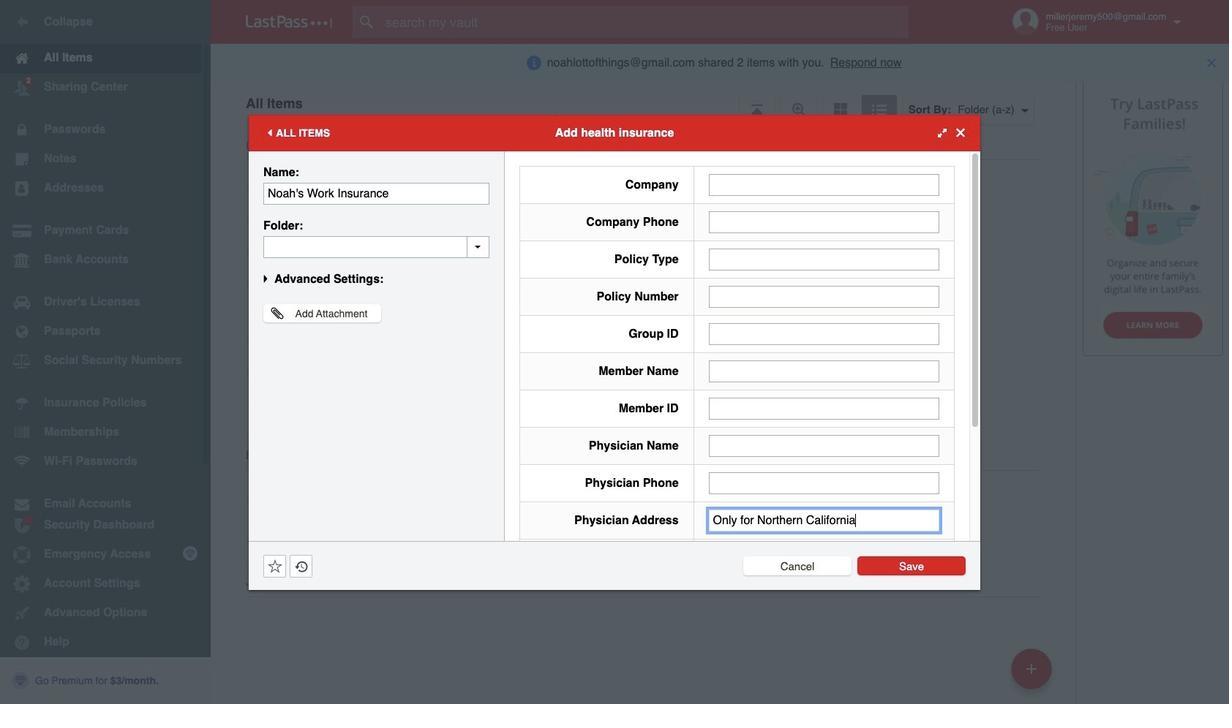 Task type: describe. For each thing, give the bounding box(es) containing it.
lastpass image
[[246, 15, 332, 29]]

new item navigation
[[1006, 645, 1061, 705]]

main navigation navigation
[[0, 0, 211, 705]]

Search search field
[[353, 6, 937, 38]]

new item image
[[1027, 664, 1037, 674]]



Task type: vqa. For each thing, say whether or not it's contained in the screenshot.
New Item element
no



Task type: locate. For each thing, give the bounding box(es) containing it.
search my vault text field
[[353, 6, 937, 38]]

None text field
[[709, 174, 939, 196], [263, 236, 489, 258], [709, 360, 939, 382], [709, 398, 939, 420], [709, 435, 939, 457], [709, 472, 939, 494], [709, 174, 939, 196], [263, 236, 489, 258], [709, 360, 939, 382], [709, 398, 939, 420], [709, 435, 939, 457], [709, 472, 939, 494]]

vault options navigation
[[211, 80, 1076, 124]]

dialog
[[249, 115, 980, 683]]

None text field
[[263, 183, 489, 204], [709, 211, 939, 233], [709, 248, 939, 270], [709, 286, 939, 308], [709, 323, 939, 345], [709, 510, 939, 532], [263, 183, 489, 204], [709, 211, 939, 233], [709, 248, 939, 270], [709, 286, 939, 308], [709, 323, 939, 345], [709, 510, 939, 532]]



